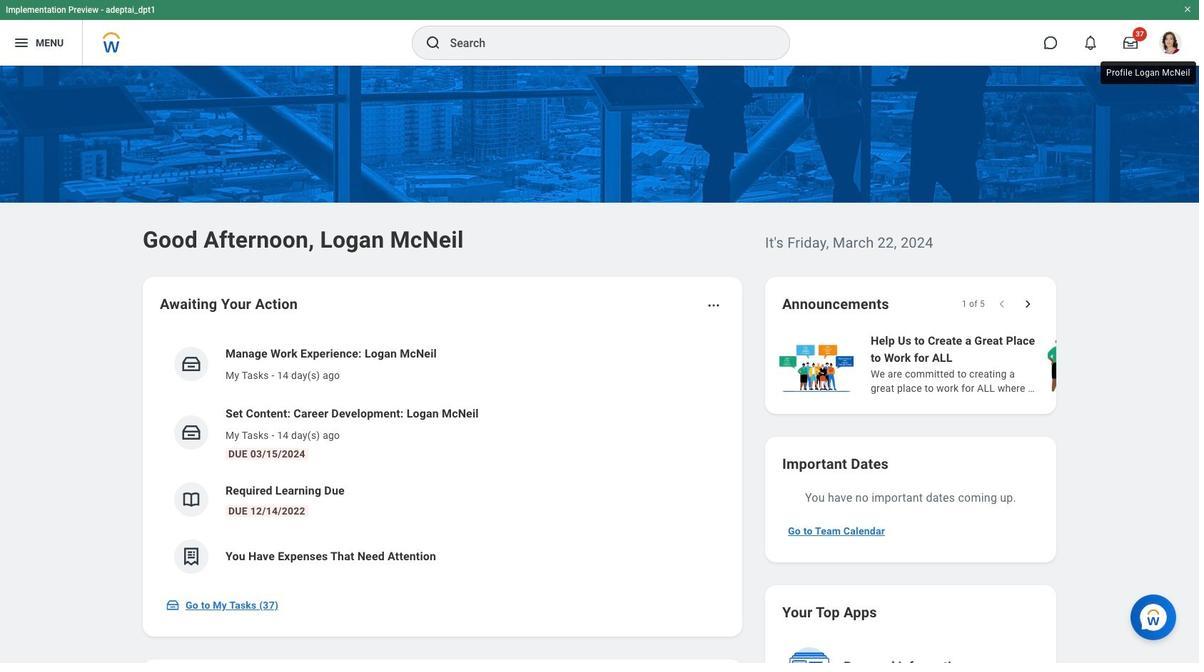 Task type: describe. For each thing, give the bounding box(es) containing it.
0 vertical spatial inbox image
[[181, 353, 202, 375]]

0 horizontal spatial list
[[160, 334, 725, 585]]

chevron right small image
[[1021, 297, 1035, 311]]

chevron left small image
[[995, 297, 1009, 311]]

1 horizontal spatial list
[[777, 331, 1199, 397]]

search image
[[424, 34, 441, 51]]

dashboard expenses image
[[181, 546, 202, 567]]



Task type: locate. For each thing, give the bounding box(es) containing it.
2 vertical spatial inbox image
[[166, 598, 180, 612]]

justify image
[[13, 34, 30, 51]]

inbox large image
[[1124, 36, 1138, 50]]

1 vertical spatial inbox image
[[181, 422, 202, 443]]

banner
[[0, 0, 1199, 66]]

list
[[777, 331, 1199, 397], [160, 334, 725, 585]]

close environment banner image
[[1183, 5, 1192, 14]]

notifications large image
[[1084, 36, 1098, 50]]

inbox image
[[181, 353, 202, 375], [181, 422, 202, 443], [166, 598, 180, 612]]

tooltip
[[1098, 59, 1199, 87]]

Search Workday  search field
[[450, 27, 760, 59]]

status
[[962, 298, 985, 310]]

main content
[[0, 66, 1199, 663]]

related actions image
[[707, 298, 721, 313]]

profile logan mcneil image
[[1159, 31, 1182, 57]]

book open image
[[181, 489, 202, 510]]



Task type: vqa. For each thing, say whether or not it's contained in the screenshot.
the left 'list'
yes



